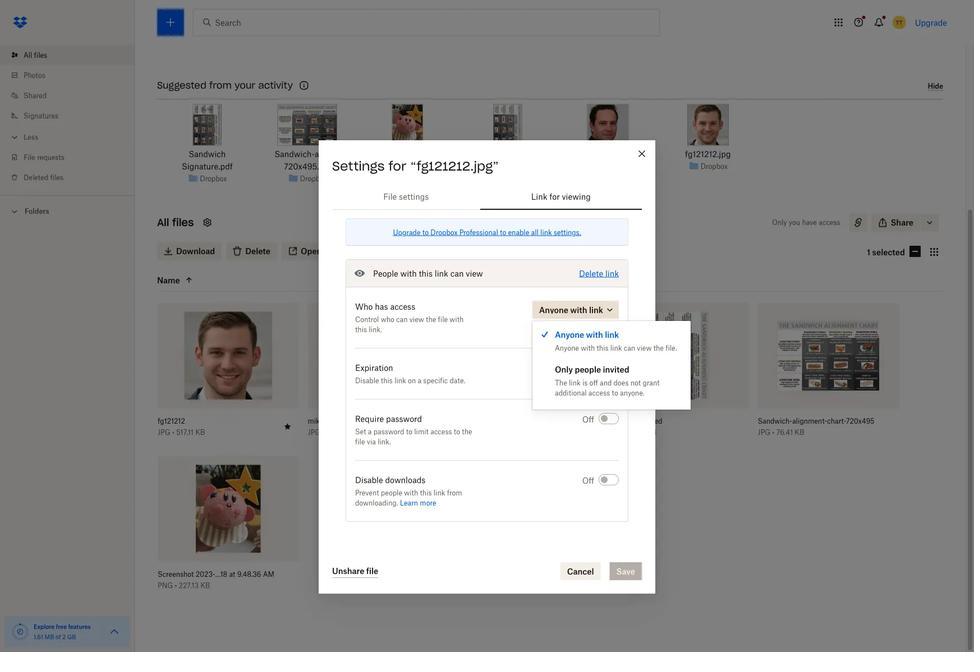 Task type: vqa. For each thing, say whether or not it's contained in the screenshot.
your
yes



Task type: locate. For each thing, give the bounding box(es) containing it.
kb down the turned
[[647, 428, 657, 437]]

/fg121212.jpg image
[[687, 104, 729, 146]]

0 vertical spatial disable
[[355, 376, 379, 385]]

access down off at bottom
[[589, 389, 610, 397]]

kb
[[195, 428, 205, 437], [349, 428, 359, 437], [498, 428, 508, 437], [647, 428, 657, 437], [795, 428, 805, 437], [200, 581, 210, 590]]

4 jpg from the left
[[758, 428, 771, 437]]

screenshot for 2023-
[[158, 570, 194, 579]]

1 vertical spatial sandwich-
[[758, 417, 793, 425]]

screenshot up png on the bottom left of the page
[[158, 570, 194, 579]]

this down control at the left
[[355, 325, 367, 334]]

0 vertical spatial file
[[24, 153, 35, 161]]

link up anyone with this link can view the file.
[[605, 330, 619, 339]]

quota usage element
[[11, 623, 29, 641]]

1 vertical spatial upgrade
[[393, 228, 421, 237]]

link for viewing tab
[[480, 183, 642, 210]]

• inside sandwich-alignment-chart-720x495 jpg • 76.41 kb
[[773, 428, 775, 437]]

dropbox inside "link for viewing" tab panel
[[431, 228, 458, 237]]

this for expiration disable this link on a specific date.
[[381, 376, 393, 385]]

720x495.jpg
[[284, 162, 331, 171]]

0 horizontal spatial upgrade
[[393, 228, 421, 237]]

1 horizontal spatial screenshot
[[369, 150, 411, 159]]

password
[[386, 414, 422, 424], [374, 427, 404, 436]]

for for link
[[550, 192, 560, 201]]

upgrade inside "link for viewing" tab panel
[[393, 228, 421, 237]]

1 vertical spatial file
[[383, 192, 397, 201]]

with up anyone with this link can view the file.
[[586, 330, 603, 339]]

kb inside the file, sandwich signature.pdf row
[[498, 428, 508, 437]]

2 vertical spatial can
[[624, 344, 635, 352]]

can up invited
[[624, 344, 635, 352]]

people for prevent
[[381, 489, 402, 497]]

disable inside expiration disable this link on a specific date.
[[355, 376, 379, 385]]

2 jpg from the left
[[308, 428, 321, 437]]

0 vertical spatial anyone
[[539, 305, 568, 315]]

file requests link
[[9, 147, 135, 167]]

with
[[400, 269, 417, 278], [570, 305, 587, 315], [450, 315, 464, 324], [586, 330, 603, 339], [581, 344, 595, 352], [404, 489, 418, 497]]

sandwich- inside sandwich-alignment-chart-720x495 jpg • 76.41 kb
[[758, 417, 793, 425]]

for right link
[[550, 192, 560, 201]]

1 vertical spatial off
[[582, 414, 594, 424]]

sandwich inside sandwich turned jpg • 111.02 kb
[[608, 417, 640, 425]]

dropbox link
[[701, 161, 728, 172], [200, 173, 227, 184], [300, 173, 327, 184], [400, 173, 427, 184]]

0 vertical spatial anyone with link
[[539, 305, 603, 315]]

file, mike.jpg row
[[308, 303, 449, 445]]

view left the file.
[[637, 344, 652, 352]]

suggested from your activity
[[157, 80, 293, 92]]

can right who
[[396, 315, 408, 324]]

people up is
[[575, 365, 601, 374]]

dropbox
[[701, 162, 728, 171], [200, 175, 227, 183], [300, 175, 327, 183], [400, 175, 427, 183], [431, 228, 458, 237]]

all files list item
[[0, 45, 135, 65]]

from inside the prevent people with this link from downloading.
[[447, 489, 462, 497]]

1 vertical spatial all
[[157, 216, 169, 229]]

to down does
[[612, 389, 618, 397]]

off for disable
[[582, 363, 594, 373]]

1 off from the top
[[582, 363, 594, 373]]

link. right 'via'
[[378, 437, 391, 446]]

dropbox link down signature.pdf
[[200, 173, 227, 184]]

all
[[531, 228, 539, 237]]

file down the "people with this link can view"
[[438, 315, 448, 324]]

screenshot 20…8.36 am.png dropbox
[[369, 150, 446, 183]]

who has access control who can view the file with this link.
[[355, 302, 464, 334]]

1 horizontal spatial all files
[[157, 216, 194, 229]]

file inside file requests link
[[24, 153, 35, 161]]

kb right '176.18'
[[498, 428, 508, 437]]

all inside list item
[[24, 51, 32, 59]]

2 vertical spatial off
[[582, 476, 594, 485]]

111.02
[[627, 428, 645, 437]]

sandwich up 111.02
[[608, 417, 640, 425]]

this right people
[[419, 269, 433, 278]]

access inside the who has access control who can view the file with this link.
[[390, 302, 415, 311]]

• inside fg121212 jpg • 517.11 kb
[[172, 428, 174, 437]]

jpg inside sandwich-alignment-chart-720x495 jpg • 76.41 kb
[[758, 428, 771, 437]]

2 horizontal spatial can
[[624, 344, 635, 352]]

file
[[438, 315, 448, 324], [355, 437, 365, 446]]

password up 'via'
[[374, 427, 404, 436]]

• right png on the bottom left of the page
[[175, 581, 177, 590]]

2 vertical spatial view
[[637, 344, 652, 352]]

sandwich- for alig…t-
[[275, 150, 315, 159]]

disable up prevent
[[355, 475, 383, 485]]

dropbox down 720x495.jpg
[[300, 175, 327, 183]]

features
[[68, 623, 91, 630]]

link inside dropdown button
[[589, 305, 603, 315]]

kb down mike "button"
[[349, 428, 359, 437]]

share button
[[872, 214, 920, 232]]

0 vertical spatial the
[[426, 315, 436, 324]]

1 vertical spatial view
[[410, 315, 424, 324]]

0 horizontal spatial file
[[355, 437, 365, 446]]

jpg inside sandwich turned jpg • 111.02 kb
[[608, 428, 621, 437]]

anyone with link down anyone with link dropdown button
[[555, 330, 619, 339]]

dropbox down settings for "fg121212.jpg"
[[400, 175, 427, 183]]

sandwich- up 720x495.jpg
[[275, 150, 315, 159]]

dropbox down fg121212.jpg link
[[701, 162, 728, 171]]

people down disable downloads
[[381, 489, 402, 497]]

a right on
[[418, 376, 422, 385]]

to left '176.18'
[[454, 427, 460, 436]]

2 horizontal spatial view
[[637, 344, 652, 352]]

• inside the file, sandwich signature.pdf row
[[473, 428, 476, 437]]

file, screenshot 2023-08-18 at 9.48.36 am.png row
[[158, 456, 299, 598]]

0 horizontal spatial only
[[555, 365, 573, 374]]

access
[[819, 219, 840, 227], [390, 302, 415, 311], [589, 389, 610, 397], [431, 427, 452, 436]]

• inside mike jpg • 539.71 kb
[[322, 428, 325, 437]]

0 horizontal spatial files
[[34, 51, 47, 59]]

photos link
[[9, 65, 135, 85]]

free
[[56, 623, 67, 630]]

people inside "only people invited the link is off and does not grant additional access to anyone."
[[575, 365, 601, 374]]

1 jpg from the left
[[158, 428, 170, 437]]

0 vertical spatial off
[[582, 363, 594, 373]]

settings for "fg121212.jpg" dialog
[[319, 140, 656, 594]]

0 vertical spatial all files
[[24, 51, 47, 59]]

1 vertical spatial only
[[555, 365, 573, 374]]

0 horizontal spatial view
[[410, 315, 424, 324]]

kb down 2023-
[[200, 581, 210, 590]]

1 vertical spatial from
[[447, 489, 462, 497]]

0 vertical spatial all
[[24, 51, 32, 59]]

0 vertical spatial link.
[[369, 325, 382, 334]]

0 horizontal spatial can
[[396, 315, 408, 324]]

/screenshot 2023-08-18 at 9.48.36 am.png image
[[392, 104, 423, 146]]

• left 539.71
[[322, 428, 325, 437]]

this down expiration
[[381, 376, 393, 385]]

0 vertical spatial a
[[418, 376, 422, 385]]

the left '176.18'
[[462, 427, 472, 436]]

jpg down mike
[[308, 428, 321, 437]]

password up limit
[[386, 414, 422, 424]]

0 horizontal spatial all files
[[24, 51, 47, 59]]

• right the "pdf"
[[473, 428, 476, 437]]

sandwich up signature.pdf
[[189, 150, 226, 159]]

0 vertical spatial can
[[451, 269, 464, 278]]

dropbox down signature.pdf
[[200, 175, 227, 183]]

disable downloads
[[355, 475, 426, 485]]

0 horizontal spatial screenshot
[[158, 570, 194, 579]]

dropbox link for sandwich signature.pdf
[[200, 173, 227, 184]]

• down the fg121212
[[172, 428, 174, 437]]

view down professional
[[466, 269, 483, 278]]

1 vertical spatial all files
[[157, 216, 194, 229]]

1 horizontal spatial from
[[447, 489, 462, 497]]

mb
[[45, 633, 54, 640]]

sandwich-alig…t- 720x495.jpg link
[[267, 148, 348, 173]]

turned
[[642, 417, 663, 425]]

dropbox link for fg121212.jpg
[[701, 161, 728, 172]]

with down delete
[[570, 305, 587, 315]]

kb inside 'screenshot 2023-…18 at 9.48.36 am png • 227.13 kb'
[[200, 581, 210, 590]]

file inside file settings tab
[[383, 192, 397, 201]]

kb right 76.41
[[795, 428, 805, 437]]

1 disable from the top
[[355, 376, 379, 385]]

1 horizontal spatial for
[[550, 192, 560, 201]]

can down professional
[[451, 269, 464, 278]]

can
[[451, 269, 464, 278], [396, 315, 408, 324], [624, 344, 635, 352]]

kb inside fg121212 jpg • 517.11 kb
[[195, 428, 205, 437]]

link up the 'more'
[[434, 489, 445, 497]]

off for password
[[582, 414, 594, 424]]

files inside the all files link
[[34, 51, 47, 59]]

files inside deleted files link
[[50, 173, 63, 182]]

3 jpg from the left
[[608, 428, 621, 437]]

file for file requests
[[24, 153, 35, 161]]

1 vertical spatial anyone with link
[[555, 330, 619, 339]]

all files inside list item
[[24, 51, 47, 59]]

view right who
[[410, 315, 424, 324]]

1.61
[[34, 633, 43, 640]]

link.
[[369, 325, 382, 334], [378, 437, 391, 446]]

1 vertical spatial file
[[355, 437, 365, 446]]

jpg down the fg121212
[[158, 428, 170, 437]]

2 horizontal spatial sandwich
[[608, 417, 640, 425]]

1 horizontal spatial view
[[466, 269, 483, 278]]

link left is
[[569, 379, 581, 387]]

files
[[34, 51, 47, 59], [50, 173, 63, 182], [172, 216, 194, 229]]

0 vertical spatial files
[[34, 51, 47, 59]]

screenshot for 20…8.36
[[369, 150, 411, 159]]

files for the all files link at the left top of the page
[[34, 51, 47, 59]]

1 selected
[[867, 248, 905, 257]]

link left on
[[395, 376, 406, 385]]

a right set
[[368, 427, 372, 436]]

1 horizontal spatial files
[[50, 173, 63, 182]]

sandwich- inside sandwich-alig…t- 720x495.jpg
[[275, 150, 315, 159]]

1 horizontal spatial sandwich-
[[758, 417, 793, 425]]

file down less on the top of page
[[24, 153, 35, 161]]

only left the you
[[772, 219, 787, 227]]

sandwich down /sandwich turned.jpg image
[[469, 150, 506, 159]]

0 horizontal spatial for
[[389, 158, 407, 174]]

sandwich turned button
[[608, 417, 724, 426]]

link right all
[[540, 228, 552, 237]]

sandwich- up 76.41
[[758, 417, 793, 425]]

2 off from the top
[[582, 414, 594, 424]]

0 vertical spatial sandwich-
[[275, 150, 315, 159]]

fg121212.jpg link
[[685, 148, 731, 161]]

0 horizontal spatial all
[[24, 51, 32, 59]]

link
[[531, 192, 547, 201]]

2 vertical spatial the
[[462, 427, 472, 436]]

link. inside the who has access control who can view the file with this link.
[[369, 325, 382, 334]]

access right limit
[[431, 427, 452, 436]]

jpg left 111.02
[[608, 428, 621, 437]]

learn more
[[400, 499, 436, 507]]

anyone with link down delete
[[539, 305, 603, 315]]

• left 111.02
[[622, 428, 625, 437]]

1 horizontal spatial all
[[157, 216, 169, 229]]

this up invited
[[597, 344, 609, 352]]

only inside "only people invited the link is off and does not grant additional access to anyone."
[[555, 365, 573, 374]]

upgrade for upgrade
[[915, 18, 947, 27]]

screenshot inside 'screenshot 2023-…18 at 9.48.36 am png • 227.13 kb'
[[158, 570, 194, 579]]

for inside "tab"
[[550, 192, 560, 201]]

/sandwich signature.pdf image
[[193, 104, 222, 146]]

file, sandwich signature.pdf row
[[458, 303, 599, 445]]

with inside the who has access control who can view the file with this link.
[[450, 315, 464, 324]]

2 horizontal spatial files
[[172, 216, 194, 229]]

• left 76.41
[[773, 428, 775, 437]]

sandwich-alignment-chart-720x495 button
[[758, 417, 875, 426]]

with right people
[[400, 269, 417, 278]]

0 horizontal spatial from
[[209, 80, 232, 92]]

this inside expiration disable this link on a specific date.
[[381, 376, 393, 385]]

0 vertical spatial view
[[466, 269, 483, 278]]

sandwich turned.jpg
[[469, 150, 547, 159]]

only for you
[[772, 219, 787, 227]]

0 horizontal spatial file
[[24, 153, 35, 161]]

0 horizontal spatial a
[[368, 427, 372, 436]]

tab list
[[332, 183, 642, 210]]

jpg left 76.41
[[758, 428, 771, 437]]

can inside the who has access control who can view the file with this link.
[[396, 315, 408, 324]]

link inside the prevent people with this link from downloading.
[[434, 489, 445, 497]]

link for viewing tab panel
[[332, 218, 642, 549]]

0 vertical spatial file
[[438, 315, 448, 324]]

1 horizontal spatial only
[[772, 219, 787, 227]]

1 horizontal spatial file
[[438, 315, 448, 324]]

sandwich
[[189, 150, 226, 159], [469, 150, 506, 159], [608, 417, 640, 425]]

tab list containing file settings
[[332, 183, 642, 210]]

people inside the prevent people with this link from downloading.
[[381, 489, 402, 497]]

specific
[[423, 376, 448, 385]]

only
[[772, 219, 787, 227], [555, 365, 573, 374]]

signatures link
[[9, 106, 135, 126]]

1 horizontal spatial sandwich
[[469, 150, 506, 159]]

sandwich turned.jpg link
[[469, 148, 547, 161]]

1 horizontal spatial file
[[383, 192, 397, 201]]

the right who
[[426, 315, 436, 324]]

with up 'learn'
[[404, 489, 418, 497]]

sandwich inside sandwich signature.pdf
[[189, 150, 226, 159]]

screenshot
[[369, 150, 411, 159], [158, 570, 194, 579]]

dropbox for sandwich-alig…t- 720x495.jpg
[[300, 175, 327, 183]]

alignment-
[[793, 417, 827, 425]]

9.48.36
[[237, 570, 261, 579]]

1 vertical spatial the
[[654, 344, 664, 352]]

settings for "fg121212.jpg"
[[332, 158, 499, 174]]

0 vertical spatial screenshot
[[369, 150, 411, 159]]

1 vertical spatial for
[[550, 192, 560, 201]]

1 vertical spatial screenshot
[[158, 570, 194, 579]]

disable down expiration
[[355, 376, 379, 385]]

1 vertical spatial people
[[381, 489, 402, 497]]

delete link link
[[579, 269, 619, 278]]

file down set
[[355, 437, 365, 446]]

anyone with this link can view the file.
[[555, 344, 677, 352]]

anyone
[[539, 305, 568, 315], [555, 330, 584, 339], [555, 344, 579, 352]]

kb right 517.11
[[195, 428, 205, 437]]

0 vertical spatial for
[[389, 158, 407, 174]]

dropbox link down 720x495.jpg
[[300, 173, 327, 184]]

link
[[540, 228, 552, 237], [435, 269, 448, 278], [605, 269, 619, 278], [589, 305, 603, 315], [605, 330, 619, 339], [610, 344, 622, 352], [395, 376, 406, 385], [569, 379, 581, 387], [434, 489, 445, 497]]

list
[[0, 38, 135, 195]]

1 horizontal spatial a
[[418, 376, 422, 385]]

file, sandwich-alignment-chart-720x495.jpg row
[[758, 303, 899, 445]]

dropbox link down fg121212.jpg link
[[701, 161, 728, 172]]

the left the file.
[[654, 344, 664, 352]]

sandwich signature.pdf
[[182, 150, 233, 171]]

jpg inside fg121212 jpg • 517.11 kb
[[158, 428, 170, 437]]

people
[[575, 365, 601, 374], [381, 489, 402, 497]]

downloading.
[[355, 499, 398, 507]]

link. inside require password set a password to limit access to the file via link.
[[378, 437, 391, 446]]

0 vertical spatial people
[[575, 365, 601, 374]]

delete
[[579, 269, 603, 278]]

sandwich-alignment-chart-720x495 jpg • 76.41 kb
[[758, 417, 875, 437]]

this
[[419, 269, 433, 278], [355, 325, 367, 334], [597, 344, 609, 352], [381, 376, 393, 385], [420, 489, 432, 497]]

1 vertical spatial can
[[396, 315, 408, 324]]

1 vertical spatial link.
[[378, 437, 391, 446]]

176.18
[[477, 428, 496, 437]]

1 horizontal spatial can
[[451, 269, 464, 278]]

with inside the prevent people with this link from downloading.
[[404, 489, 418, 497]]

0 vertical spatial upgrade
[[915, 18, 947, 27]]

this up the 'more'
[[420, 489, 432, 497]]

0 horizontal spatial the
[[426, 315, 436, 324]]

explore
[[34, 623, 55, 630]]

for up file settings tab
[[389, 158, 407, 174]]

1 vertical spatial password
[[374, 427, 404, 436]]

upgrade link
[[915, 18, 947, 27]]

less
[[24, 133, 38, 141]]

only up the
[[555, 365, 573, 374]]

1 vertical spatial a
[[368, 427, 372, 436]]

prevent people with this link from downloading.
[[355, 489, 462, 507]]

0 vertical spatial only
[[772, 219, 787, 227]]

1 vertical spatial disable
[[355, 475, 383, 485]]

1 horizontal spatial the
[[462, 427, 472, 436]]

0 horizontal spatial people
[[381, 489, 402, 497]]

set
[[355, 427, 366, 436]]

1 vertical spatial files
[[50, 173, 63, 182]]

screenshot up "am.png"
[[369, 150, 411, 159]]

upgrade to dropbox professional to enable all link settings. link
[[393, 228, 581, 237]]

a inside require password set a password to limit access to the file via link.
[[368, 427, 372, 436]]

fg121212 jpg • 517.11 kb
[[158, 417, 205, 437]]

explore free features 1.61 mb of 2 gb
[[34, 623, 91, 640]]

dropbox left professional
[[431, 228, 458, 237]]

to down settings
[[422, 228, 429, 237]]

access up who
[[390, 302, 415, 311]]

with up is
[[581, 344, 595, 352]]

0 horizontal spatial sandwich-
[[275, 150, 315, 159]]

0 horizontal spatial sandwich
[[189, 150, 226, 159]]

1 horizontal spatial people
[[575, 365, 601, 374]]

off
[[582, 363, 594, 373], [582, 414, 594, 424], [582, 476, 594, 485]]

anyone with link
[[539, 305, 603, 315], [555, 330, 619, 339]]

file left settings
[[383, 192, 397, 201]]

1 horizontal spatial upgrade
[[915, 18, 947, 27]]

has
[[375, 302, 388, 311]]

deleted
[[24, 173, 48, 182]]

screenshot inside screenshot 20…8.36 am.png dropbox
[[369, 150, 411, 159]]

less image
[[9, 132, 20, 143]]

with down the "people with this link can view"
[[450, 315, 464, 324]]

to inside "only people invited the link is off and does not grant additional access to anyone."
[[612, 389, 618, 397]]

link. down control at the left
[[369, 325, 382, 334]]

link down 'delete link' link
[[589, 305, 603, 315]]

file inside the who has access control who can view the file with this link.
[[438, 315, 448, 324]]

list containing all files
[[0, 38, 135, 195]]



Task type: describe. For each thing, give the bounding box(es) containing it.
dropbox image
[[9, 11, 31, 34]]

signature.pdf
[[182, 162, 233, 171]]

dropbox inside screenshot 20…8.36 am.png dropbox
[[400, 175, 427, 183]]

link right delete
[[605, 269, 619, 278]]

activity
[[258, 80, 293, 92]]

grant
[[643, 379, 660, 387]]

• inside sandwich turned jpg • 111.02 kb
[[622, 428, 625, 437]]

share
[[891, 218, 914, 228]]

learn
[[400, 499, 418, 507]]

2 vertical spatial files
[[172, 216, 194, 229]]

1
[[867, 248, 871, 257]]

1 vertical spatial anyone
[[555, 330, 584, 339]]

can for people with this link can view
[[451, 269, 464, 278]]

shared link
[[9, 85, 135, 106]]

mike
[[308, 417, 323, 425]]

access inside "only people invited the link is off and does not grant additional access to anyone."
[[589, 389, 610, 397]]

people
[[373, 269, 398, 278]]

turned.jpg
[[508, 150, 547, 159]]

• inside 'screenshot 2023-…18 at 9.48.36 am png • 227.13 kb'
[[175, 581, 177, 590]]

deleted files link
[[9, 167, 135, 187]]

this for anyone with this link can view the file.
[[597, 344, 609, 352]]

to left limit
[[406, 427, 413, 436]]

file settings
[[383, 192, 429, 201]]

learn more link
[[400, 499, 436, 507]]

am.png
[[393, 162, 422, 171]]

expiration
[[355, 363, 393, 373]]

does
[[614, 379, 629, 387]]

the inside the who has access control who can view the file with this link.
[[426, 315, 436, 324]]

20…8.36
[[413, 150, 446, 159]]

shared
[[24, 91, 47, 100]]

sandwich-alig…t- 720x495.jpg
[[275, 150, 340, 171]]

/mike.jpg image
[[587, 104, 629, 146]]

selected
[[872, 248, 905, 257]]

upgrade for upgrade to dropbox professional to enable all link settings.
[[393, 228, 421, 237]]

the inside require password set a password to limit access to the file via link.
[[462, 427, 472, 436]]

settings
[[332, 158, 385, 174]]

file inside require password set a password to limit access to the file via link.
[[355, 437, 365, 446]]

invited
[[603, 365, 629, 374]]

this inside the who has access control who can view the file with this link.
[[355, 325, 367, 334]]

…18
[[215, 570, 227, 579]]

prevent
[[355, 489, 379, 497]]

people for only
[[575, 365, 601, 374]]

the
[[555, 379, 567, 387]]

settings
[[399, 192, 429, 201]]

who
[[355, 302, 373, 311]]

file settings tab
[[332, 183, 480, 210]]

sandwich for sandwich signature.pdf
[[189, 150, 226, 159]]

photos
[[24, 71, 45, 79]]

name
[[157, 276, 180, 285]]

png
[[158, 581, 173, 590]]

deleted files
[[24, 173, 63, 182]]

720x495
[[846, 417, 875, 425]]

on
[[408, 376, 416, 385]]

you
[[789, 219, 800, 227]]

requests
[[37, 153, 64, 161]]

jpg inside mike jpg • 539.71 kb
[[308, 428, 321, 437]]

folders button
[[0, 203, 135, 219]]

control
[[355, 315, 379, 324]]

2 horizontal spatial the
[[654, 344, 664, 352]]

more
[[420, 499, 436, 507]]

/sandwich turned.jpg image
[[493, 104, 522, 146]]

2023-
[[196, 570, 215, 579]]

with inside anyone with link dropdown button
[[570, 305, 587, 315]]

require
[[355, 414, 384, 424]]

to left enable
[[500, 228, 506, 237]]

2 disable from the top
[[355, 475, 383, 485]]

view for people with this link can view
[[466, 269, 483, 278]]

signatures
[[24, 111, 58, 120]]

is
[[582, 379, 588, 387]]

"fg121212.jpg"
[[411, 158, 499, 174]]

dropbox for sandwich signature.pdf
[[200, 175, 227, 183]]

anyone inside dropdown button
[[539, 305, 568, 315]]

downloads
[[385, 475, 426, 485]]

am
[[263, 570, 274, 579]]

and
[[600, 379, 612, 387]]

only people invited the link is off and does not grant additional access to anyone.
[[555, 365, 660, 397]]

files for deleted files link
[[50, 173, 63, 182]]

kb inside mike jpg • 539.71 kb
[[349, 428, 359, 437]]

additional
[[555, 389, 587, 397]]

professional
[[460, 228, 498, 237]]

link inside expiration disable this link on a specific date.
[[395, 376, 406, 385]]

can for anyone with this link can view the file.
[[624, 344, 635, 352]]

via
[[367, 437, 376, 446]]

view for anyone with this link can view the file.
[[637, 344, 652, 352]]

not
[[631, 379, 641, 387]]

pdf • 176.18 kb
[[458, 428, 508, 437]]

only for people
[[555, 365, 573, 374]]

screenshot 2023-…18 at 9.48.36 am png • 227.13 kb
[[158, 570, 274, 590]]

name button
[[157, 274, 251, 287]]

kb inside sandwich turned jpg • 111.02 kb
[[647, 428, 657, 437]]

file.
[[666, 344, 677, 352]]

kb inside sandwich-alignment-chart-720x495 jpg • 76.41 kb
[[795, 428, 805, 437]]

sandwich for sandwich turned.jpg
[[469, 150, 506, 159]]

who
[[381, 315, 394, 324]]

suggested
[[157, 80, 206, 92]]

only you have access
[[772, 219, 840, 227]]

anyone.
[[620, 389, 645, 397]]

0 vertical spatial from
[[209, 80, 232, 92]]

517.11
[[176, 428, 194, 437]]

sandwich- for alignment-
[[758, 417, 793, 425]]

0 vertical spatial password
[[386, 414, 422, 424]]

link up the who has access control who can view the file with this link.
[[435, 269, 448, 278]]

access right have
[[819, 219, 840, 227]]

file requests
[[24, 153, 64, 161]]

227.13
[[179, 581, 199, 590]]

people with this link can view
[[373, 269, 483, 278]]

76.41
[[777, 428, 793, 437]]

anyone with link inside anyone with link dropdown button
[[539, 305, 603, 315]]

tab list inside settings for "fg121212.jpg" "dialog"
[[332, 183, 642, 210]]

a inside expiration disable this link on a specific date.
[[418, 376, 422, 385]]

dropbox link down "am.png"
[[400, 173, 427, 184]]

this for people with this link can view
[[419, 269, 433, 278]]

enable
[[508, 228, 529, 237]]

expiration disable this link on a specific date.
[[355, 363, 465, 385]]

at
[[229, 570, 235, 579]]

delete link
[[579, 269, 619, 278]]

3 off from the top
[[582, 476, 594, 485]]

anyone with link button
[[532, 301, 619, 319]]

fg121212.jpg
[[685, 150, 731, 159]]

file, fg121212.jpg row
[[158, 303, 299, 445]]

view inside the who has access control who can view the file with this link.
[[410, 315, 424, 324]]

access inside require password set a password to limit access to the file via link.
[[431, 427, 452, 436]]

screenshot 20…8.36 am.png link
[[367, 148, 448, 173]]

dropbox link for sandwich-alig…t- 720x495.jpg
[[300, 173, 327, 184]]

file, sandwich turned.jpg row
[[608, 303, 749, 445]]

screenshot 2023-…18 at 9.48.36 am button
[[158, 570, 274, 579]]

of
[[56, 633, 61, 640]]

limit
[[414, 427, 429, 436]]

file for file settings
[[383, 192, 397, 201]]

pdf
[[458, 428, 472, 437]]

for for settings
[[389, 158, 407, 174]]

link up invited
[[610, 344, 622, 352]]

viewing
[[562, 192, 591, 201]]

settings.
[[554, 228, 581, 237]]

link inside "only people invited the link is off and does not grant additional access to anyone."
[[569, 379, 581, 387]]

this inside the prevent people with this link from downloading.
[[420, 489, 432, 497]]

2 vertical spatial anyone
[[555, 344, 579, 352]]

off
[[590, 379, 598, 387]]

dropbox for fg121212.jpg
[[701, 162, 728, 171]]

/sandwich alignment chart 720x495.jpg image
[[277, 104, 337, 146]]



